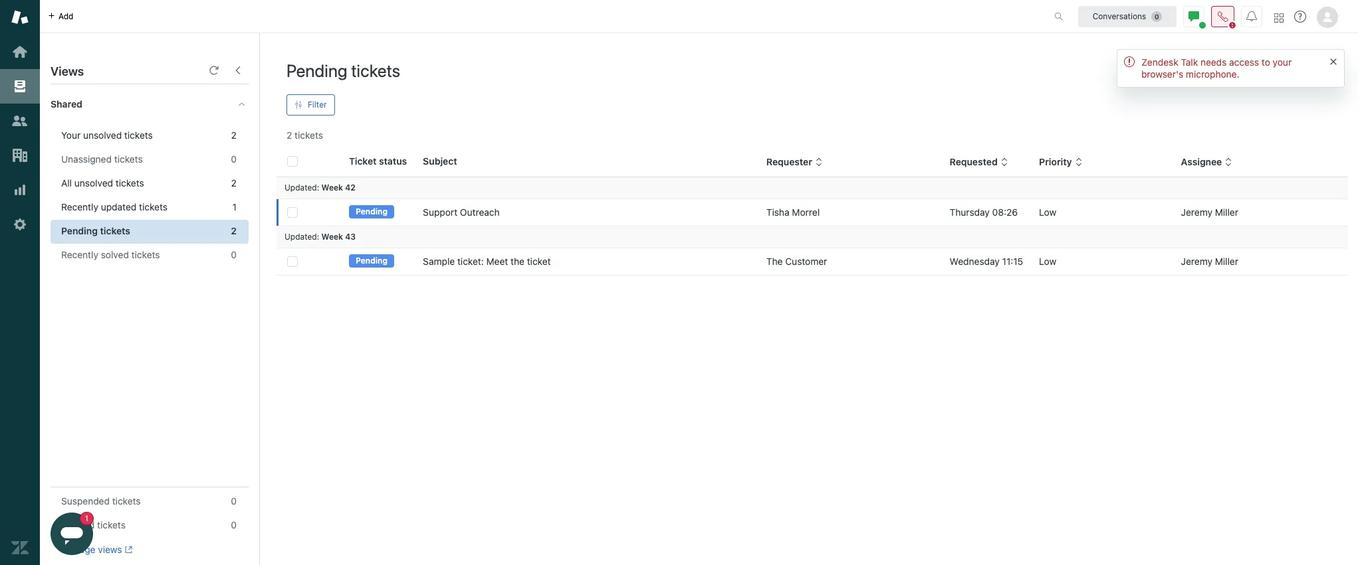 Task type: vqa. For each thing, say whether or not it's contained in the screenshot.
the Milo's Miso: A Foodlez Subsidiary
no



Task type: locate. For each thing, give the bounding box(es) containing it.
2 row from the top
[[277, 248, 1348, 276]]

pending tickets
[[287, 61, 400, 80], [61, 225, 130, 237]]

conversations button
[[1079, 6, 1177, 27]]

all unsolved tickets
[[61, 178, 144, 189]]

0 vertical spatial row
[[277, 199, 1348, 226]]

row containing sample ticket: meet the ticket
[[277, 248, 1348, 276]]

0 vertical spatial miller
[[1215, 207, 1239, 218]]

solved
[[101, 249, 129, 261]]

recently
[[61, 201, 98, 213], [61, 249, 98, 261]]

shared button
[[40, 84, 224, 124]]

wednesday 11:15
[[950, 256, 1023, 267]]

updated: left 42
[[285, 183, 319, 193]]

0 vertical spatial jeremy miller
[[1181, 207, 1239, 218]]

1 vertical spatial low
[[1039, 256, 1057, 267]]

recently down all
[[61, 201, 98, 213]]

views image
[[11, 78, 29, 95]]

row
[[277, 199, 1348, 226], [277, 248, 1348, 276]]

needs
[[1201, 57, 1227, 68]]

your
[[1273, 57, 1292, 68]]

updated: for updated: week 43
[[285, 232, 319, 242]]

button displays agent's chat status as online. image
[[1189, 11, 1200, 22]]

low for thursday 08:26
[[1039, 207, 1057, 218]]

miller for 08:26
[[1215, 207, 1239, 218]]

low right 11:15
[[1039, 256, 1057, 267]]

jeremy for wednesday 11:15
[[1181, 256, 1213, 267]]

low right "08:26"
[[1039, 207, 1057, 218]]

row up customer
[[277, 199, 1348, 226]]

add button
[[40, 0, 81, 33]]

1 0 from the top
[[231, 154, 237, 165]]

tisha
[[767, 207, 790, 218]]

manage views link
[[61, 545, 132, 557]]

unsolved up unassigned tickets
[[83, 130, 122, 141]]

your unsolved tickets
[[61, 130, 153, 141]]

get started image
[[11, 43, 29, 61]]

unsolved
[[83, 130, 122, 141], [74, 178, 113, 189]]

1 week from the top
[[322, 183, 343, 193]]

0 vertical spatial low
[[1039, 207, 1057, 218]]

jeremy miller
[[1181, 207, 1239, 218], [1181, 256, 1239, 267]]

1 vertical spatial jeremy miller
[[1181, 256, 1239, 267]]

3 0 from the top
[[231, 496, 237, 507]]

collapse views pane image
[[233, 65, 243, 76]]

the
[[767, 256, 783, 267]]

week for week 43
[[322, 232, 343, 242]]

1 updated: from the top
[[285, 183, 319, 193]]

0 vertical spatial week
[[322, 183, 343, 193]]

jeremy miller for 11:15
[[1181, 256, 1239, 267]]

zendesk products image
[[1275, 13, 1284, 22]]

2 week from the top
[[322, 232, 343, 242]]

1 recently from the top
[[61, 201, 98, 213]]

zendesk image
[[11, 540, 29, 557]]

1 jeremy from the top
[[1181, 207, 1213, 218]]

unassigned
[[61, 154, 112, 165]]

2 updated: from the top
[[285, 232, 319, 242]]

2
[[231, 130, 237, 141], [287, 130, 292, 141], [231, 178, 237, 189], [231, 225, 237, 237]]

2 recently from the top
[[61, 249, 98, 261]]

meet
[[486, 256, 508, 267]]

0 vertical spatial jeremy
[[1181, 207, 1213, 218]]

2 jeremy from the top
[[1181, 256, 1213, 267]]

updated:
[[285, 183, 319, 193], [285, 232, 319, 242]]

08:26
[[992, 207, 1018, 218]]

1 vertical spatial unsolved
[[74, 178, 113, 189]]

status
[[379, 156, 407, 167]]

2 low from the top
[[1039, 256, 1057, 267]]

ticket
[[349, 156, 377, 167]]

sample ticket: meet the ticket link
[[423, 255, 551, 269]]

miller for 11:15
[[1215, 256, 1239, 267]]

manage
[[61, 545, 95, 556]]

views
[[98, 545, 122, 556]]

low
[[1039, 207, 1057, 218], [1039, 256, 1057, 267]]

add
[[59, 11, 73, 21]]

priority
[[1039, 156, 1072, 168]]

1 vertical spatial miller
[[1215, 256, 1239, 267]]

2 up 1
[[231, 178, 237, 189]]

pending tickets up filter
[[287, 61, 400, 80]]

tickets
[[351, 61, 400, 80], [124, 130, 153, 141], [295, 130, 323, 141], [114, 154, 143, 165], [116, 178, 144, 189], [139, 201, 168, 213], [100, 225, 130, 237], [131, 249, 160, 261], [112, 496, 141, 507], [97, 520, 126, 531]]

4 0 from the top
[[231, 520, 237, 531]]

1 miller from the top
[[1215, 207, 1239, 218]]

unsolved down the unassigned
[[74, 178, 113, 189]]

0 horizontal spatial pending tickets
[[61, 225, 130, 237]]

miller
[[1215, 207, 1239, 218], [1215, 256, 1239, 267]]

row down morrel
[[277, 248, 1348, 276]]

pending up filter
[[287, 61, 348, 80]]

updated
[[101, 201, 137, 213]]

deleted tickets
[[61, 520, 126, 531]]

0 for unassigned tickets
[[231, 154, 237, 165]]

0
[[231, 154, 237, 165], [231, 249, 237, 261], [231, 496, 237, 507], [231, 520, 237, 531]]

1 jeremy miller from the top
[[1181, 207, 1239, 218]]

1 vertical spatial row
[[277, 248, 1348, 276]]

2 0 from the top
[[231, 249, 237, 261]]

2 miller from the top
[[1215, 256, 1239, 267]]

1 vertical spatial updated:
[[285, 232, 319, 242]]

conversations
[[1093, 11, 1147, 21]]

ticket status
[[349, 156, 407, 167]]

week left 43
[[322, 232, 343, 242]]

2 jeremy miller from the top
[[1181, 256, 1239, 267]]

0 vertical spatial recently
[[61, 201, 98, 213]]

wednesday
[[950, 256, 1000, 267]]

0 vertical spatial pending tickets
[[287, 61, 400, 80]]

pending
[[287, 61, 348, 80], [356, 207, 388, 217], [61, 225, 98, 237], [356, 256, 388, 266]]

1 vertical spatial jeremy
[[1181, 256, 1213, 267]]

filter button
[[287, 94, 335, 116]]

1 low from the top
[[1039, 207, 1057, 218]]

1 row from the top
[[277, 199, 1348, 226]]

the
[[511, 256, 525, 267]]

0 vertical spatial unsolved
[[83, 130, 122, 141]]

week
[[322, 183, 343, 193], [322, 232, 343, 242]]

jeremy
[[1181, 207, 1213, 218], [1181, 256, 1213, 267]]

sample ticket: meet the ticket
[[423, 256, 551, 267]]

pending tickets up recently solved tickets
[[61, 225, 130, 237]]

recently for recently updated tickets
[[61, 201, 98, 213]]

2 down collapse views pane image
[[231, 130, 237, 141]]

recently left solved
[[61, 249, 98, 261]]

updated: left 43
[[285, 232, 319, 242]]

jeremy for thursday 08:26
[[1181, 207, 1213, 218]]

0 vertical spatial updated:
[[285, 183, 319, 193]]

assignee
[[1181, 156, 1222, 168]]

week left 42
[[322, 183, 343, 193]]

1 vertical spatial week
[[322, 232, 343, 242]]

assignee button
[[1181, 156, 1233, 168]]

2 down 1
[[231, 225, 237, 237]]

1
[[233, 201, 237, 213]]

suspended
[[61, 496, 110, 507]]

1 vertical spatial recently
[[61, 249, 98, 261]]



Task type: describe. For each thing, give the bounding box(es) containing it.
requested button
[[950, 156, 1009, 168]]

filter
[[308, 100, 327, 110]]

refresh views pane image
[[209, 65, 219, 76]]

support outreach
[[423, 207, 500, 218]]

2 down filter button
[[287, 130, 292, 141]]

pending up recently solved tickets
[[61, 225, 98, 237]]

unsolved for your
[[83, 130, 122, 141]]

(opens in a new tab) image
[[122, 547, 132, 555]]

pending up 43
[[356, 207, 388, 217]]

main element
[[0, 0, 40, 566]]

your
[[61, 130, 81, 141]]

0 for recently solved tickets
[[231, 249, 237, 261]]

0 for suspended tickets
[[231, 496, 237, 507]]

thursday
[[950, 207, 990, 218]]

talk
[[1181, 57, 1198, 68]]

row containing support outreach
[[277, 199, 1348, 226]]

2 for your unsolved tickets
[[231, 130, 237, 141]]

jeremy miller for 08:26
[[1181, 207, 1239, 218]]

customer
[[786, 256, 827, 267]]

requester
[[767, 156, 813, 168]]

requested
[[950, 156, 998, 168]]

deleted
[[61, 520, 95, 531]]

recently for recently solved tickets
[[61, 249, 98, 261]]

requester button
[[767, 156, 823, 168]]

morrel
[[792, 207, 820, 218]]

views
[[51, 64, 84, 78]]

ticket
[[527, 256, 551, 267]]

1 vertical spatial pending tickets
[[61, 225, 130, 237]]

support outreach link
[[423, 206, 500, 219]]

11:15
[[1002, 256, 1023, 267]]

ticket:
[[457, 256, 484, 267]]

2 for pending tickets
[[231, 225, 237, 237]]

1 horizontal spatial pending tickets
[[287, 61, 400, 80]]

zendesk support image
[[11, 9, 29, 26]]

access
[[1230, 57, 1259, 68]]

× button
[[1330, 53, 1338, 68]]

outreach
[[460, 207, 500, 218]]

the customer
[[767, 256, 827, 267]]

manage views
[[61, 545, 122, 556]]

customers image
[[11, 112, 29, 130]]

get help image
[[1295, 11, 1307, 23]]

0 for deleted tickets
[[231, 520, 237, 531]]

to
[[1262, 57, 1271, 68]]

43
[[345, 232, 356, 242]]

recently updated tickets
[[61, 201, 168, 213]]

organizations image
[[11, 147, 29, 164]]

tisha morrel
[[767, 207, 820, 218]]

42
[[345, 183, 356, 193]]

browser's
[[1142, 68, 1184, 80]]

week for week 42
[[322, 183, 343, 193]]

shared
[[51, 98, 82, 110]]

priority button
[[1039, 156, 1083, 168]]

all
[[61, 178, 72, 189]]

subject
[[423, 156, 457, 167]]

thursday 08:26
[[950, 207, 1018, 218]]

admin image
[[11, 216, 29, 233]]

microphone.
[[1186, 68, 1240, 80]]

updated: week 43
[[285, 232, 356, 242]]

2 tickets
[[287, 130, 323, 141]]

updated: week 42
[[285, 183, 356, 193]]

support
[[423, 207, 458, 218]]

updated: for updated: week 42
[[285, 183, 319, 193]]

sample
[[423, 256, 455, 267]]

reporting image
[[11, 182, 29, 199]]

suspended tickets
[[61, 496, 141, 507]]

2 for all unsolved tickets
[[231, 178, 237, 189]]

zendesk
[[1142, 57, 1179, 68]]

low for wednesday 11:15
[[1039, 256, 1057, 267]]

recently solved tickets
[[61, 249, 160, 261]]

zendesk talk needs access to your browser's microphone.
[[1142, 57, 1292, 80]]

pending down 43
[[356, 256, 388, 266]]

unsolved for all
[[74, 178, 113, 189]]

notifications image
[[1247, 11, 1257, 22]]

×
[[1330, 53, 1338, 68]]

unassigned tickets
[[61, 154, 143, 165]]

shared heading
[[40, 84, 259, 124]]



